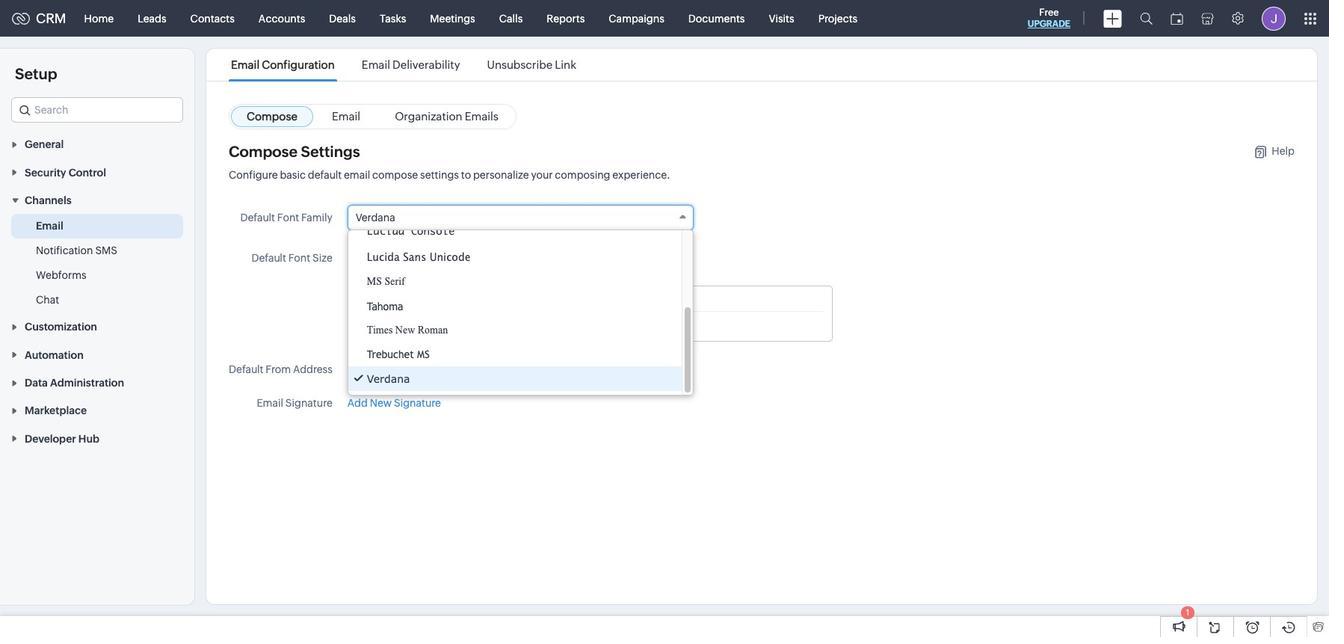 Task type: vqa. For each thing, say whether or not it's contained in the screenshot.
Meetings link
yes



Task type: locate. For each thing, give the bounding box(es) containing it.
ms up preview
[[367, 275, 382, 288]]

email up settings
[[332, 110, 361, 123]]

email
[[231, 58, 260, 71], [362, 58, 390, 71], [332, 110, 361, 123], [36, 220, 63, 232], [257, 397, 283, 409]]

font left size
[[288, 252, 311, 264]]

compose up configure on the left top of page
[[229, 143, 298, 160]]

jumped
[[436, 319, 465, 328]]

1 vertical spatial email link
[[36, 218, 63, 233]]

1 vertical spatial ms
[[417, 349, 430, 360]]

1 vertical spatial compose
[[229, 143, 298, 160]]

new right add
[[370, 397, 392, 409]]

settings
[[420, 169, 459, 181]]

visits
[[769, 12, 795, 24]]

security
[[25, 167, 66, 179]]

lucida inside option
[[367, 224, 405, 238]]

0 horizontal spatial signature
[[286, 397, 333, 409]]

email for email configuration
[[231, 58, 260, 71]]

default
[[308, 169, 342, 181]]

documents link
[[677, 0, 757, 36]]

lucida up 'sans'
[[367, 224, 405, 238]]

1 vertical spatial font
[[288, 252, 311, 264]]

visits link
[[757, 0, 807, 36]]

1 vertical spatial new
[[370, 397, 392, 409]]

lucida console option
[[348, 218, 682, 245]]

new for add
[[370, 397, 392, 409]]

profile image
[[1262, 6, 1286, 30]]

free
[[1040, 7, 1059, 18]]

webforms link
[[36, 268, 86, 283]]

2 vertical spatial default
[[229, 363, 264, 375]]

0 vertical spatial lucida
[[367, 224, 405, 238]]

security control button
[[0, 158, 194, 186]]

developer hub button
[[0, 424, 194, 452]]

general button
[[0, 130, 194, 158]]

default down default font family
[[252, 252, 286, 264]]

data administration button
[[0, 368, 194, 396]]

home link
[[72, 0, 126, 36]]

profile element
[[1253, 0, 1295, 36]]

0 horizontal spatial new
[[370, 397, 392, 409]]

Search text field
[[12, 98, 182, 122]]

1 vertical spatial verdana
[[367, 372, 410, 385]]

verdana up lucida console
[[356, 212, 395, 224]]

new inside option
[[396, 325, 415, 336]]

sans
[[403, 251, 427, 263]]

channels region
[[0, 214, 194, 313]]

webforms
[[36, 269, 86, 281]]

quick
[[374, 319, 394, 328]]

accounts link
[[247, 0, 317, 36]]

default from address
[[229, 363, 333, 375]]

0 vertical spatial font
[[277, 212, 299, 224]]

font for size
[[288, 252, 311, 264]]

trebuchet
[[367, 349, 414, 360]]

None field
[[11, 97, 183, 123]]

home
[[84, 12, 114, 24]]

default font family
[[240, 212, 333, 224]]

0 vertical spatial compose
[[247, 110, 298, 123]]

ms
[[367, 275, 382, 288], [417, 349, 430, 360]]

list
[[218, 49, 590, 81]]

experience.
[[613, 169, 671, 181]]

new
[[396, 325, 415, 336], [370, 397, 392, 409]]

verdana
[[356, 212, 395, 224], [367, 372, 410, 385]]

the
[[486, 319, 498, 328]]

calendar image
[[1171, 12, 1184, 24]]

address
[[293, 363, 333, 375]]

compose for compose settings
[[229, 143, 298, 160]]

signature down trebuchet ms
[[394, 397, 441, 409]]

compose
[[247, 110, 298, 123], [229, 143, 298, 160]]

free upgrade
[[1028, 7, 1071, 29]]

add new signature
[[348, 397, 441, 409]]

ms down roman
[[417, 349, 430, 360]]

email down channels
[[36, 220, 63, 232]]

1 vertical spatial lucida
[[367, 251, 400, 263]]

your
[[531, 169, 553, 181]]

email left configuration
[[231, 58, 260, 71]]

campaigns link
[[597, 0, 677, 36]]

0 vertical spatial ms
[[367, 275, 382, 288]]

verdana down trebuchet at the left bottom of the page
[[367, 372, 410, 385]]

default down configure on the left top of page
[[240, 212, 275, 224]]

email link up settings
[[316, 106, 376, 127]]

compose settings
[[229, 143, 360, 160]]

lucida up ms serif
[[367, 251, 400, 263]]

lucida inside "option"
[[367, 251, 400, 263]]

default left from
[[229, 363, 264, 375]]

meetings link
[[418, 0, 487, 36]]

email link down channels
[[36, 218, 63, 233]]

0 vertical spatial new
[[396, 325, 415, 336]]

unsubscribe link link
[[485, 58, 579, 71]]

1 vertical spatial default
[[252, 252, 286, 264]]

email
[[344, 169, 370, 181]]

default
[[240, 212, 275, 224], [252, 252, 286, 264], [229, 363, 264, 375]]

0 vertical spatial default
[[240, 212, 275, 224]]

preview
[[357, 295, 396, 307]]

email link
[[316, 106, 376, 127], [36, 218, 63, 233]]

1
[[1187, 608, 1190, 617]]

documents
[[689, 12, 745, 24]]

1 lucida from the top
[[367, 224, 405, 238]]

1 horizontal spatial ms
[[417, 349, 430, 360]]

organization
[[395, 110, 463, 123]]

font left family
[[277, 212, 299, 224]]

lucida for lucida sans unicode
[[367, 251, 400, 263]]

0 vertical spatial email link
[[316, 106, 376, 127]]

emails
[[465, 110, 499, 123]]

list containing email configuration
[[218, 49, 590, 81]]

compose for compose
[[247, 110, 298, 123]]

lucida sans unicode option
[[348, 245, 682, 269]]

over
[[467, 319, 484, 328]]

email for email signature
[[257, 397, 283, 409]]

projects link
[[807, 0, 870, 36]]

size
[[313, 252, 333, 264]]

signature down address
[[286, 397, 333, 409]]

contacts
[[190, 12, 235, 24]]

verdana option
[[348, 366, 682, 391]]

customization
[[25, 321, 97, 333]]

2 lucida from the top
[[367, 251, 400, 263]]

projects
[[819, 12, 858, 24]]

email down tasks
[[362, 58, 390, 71]]

1 horizontal spatial signature
[[394, 397, 441, 409]]

leads link
[[126, 0, 178, 36]]

lucida for lucida console
[[367, 224, 405, 238]]

new right quick
[[396, 325, 415, 336]]

email inside channels region
[[36, 220, 63, 232]]

search image
[[1140, 12, 1153, 25]]

0 vertical spatial verdana
[[356, 212, 395, 224]]

notification
[[36, 245, 93, 257]]

deals
[[329, 12, 356, 24]]

compose link
[[231, 106, 313, 127]]

0 horizontal spatial ms
[[367, 275, 382, 288]]

notification sms link
[[36, 243, 117, 258]]

deliverability
[[393, 58, 460, 71]]

general
[[25, 139, 64, 151]]

settings
[[301, 143, 360, 160]]

marketplace
[[25, 405, 87, 417]]

control
[[69, 167, 106, 179]]

1 horizontal spatial new
[[396, 325, 415, 336]]

email down from
[[257, 397, 283, 409]]

signature
[[286, 397, 333, 409], [394, 397, 441, 409]]

times new roman
[[367, 325, 448, 336]]

setup
[[15, 65, 57, 82]]

compose up compose settings
[[247, 110, 298, 123]]

chat
[[36, 294, 59, 306]]

security control
[[25, 167, 106, 179]]

contacts link
[[178, 0, 247, 36]]

2 signature from the left
[[394, 397, 441, 409]]

tasks
[[380, 12, 406, 24]]



Task type: describe. For each thing, give the bounding box(es) containing it.
email configuration link
[[229, 58, 337, 71]]

create menu image
[[1104, 9, 1123, 27]]

verdana inside field
[[356, 212, 395, 224]]

dog
[[519, 319, 532, 328]]

data
[[25, 377, 48, 389]]

tahoma option
[[348, 294, 682, 319]]

notification sms
[[36, 245, 117, 257]]

upgrade
[[1028, 19, 1071, 29]]

channels
[[25, 194, 72, 206]]

unsubscribe
[[487, 58, 553, 71]]

lucida console list box
[[348, 218, 693, 395]]

lucida sans unicode
[[367, 251, 471, 263]]

times
[[367, 325, 393, 336]]

default font size
[[252, 252, 333, 264]]

data administration
[[25, 377, 124, 389]]

brown
[[396, 319, 419, 328]]

organization emails
[[395, 110, 499, 123]]

verdana inside option
[[367, 372, 410, 385]]

sms
[[95, 245, 117, 257]]

1 horizontal spatial email link
[[316, 106, 376, 127]]

automation
[[25, 349, 84, 361]]

campaigns
[[609, 12, 665, 24]]

basic
[[280, 169, 306, 181]]

reports link
[[535, 0, 597, 36]]

trebuchet ms option
[[348, 343, 682, 366]]

Verdana field
[[348, 205, 694, 230]]

channels button
[[0, 186, 194, 214]]

unsubscribe link
[[487, 58, 577, 71]]

crm link
[[12, 10, 66, 26]]

leads
[[138, 12, 166, 24]]

email for email deliverability
[[362, 58, 390, 71]]

unicode
[[430, 251, 471, 263]]

console
[[411, 224, 455, 238]]

from
[[266, 363, 291, 375]]

calls link
[[487, 0, 535, 36]]

email signature
[[257, 397, 333, 409]]

developer hub
[[25, 433, 99, 445]]

calls
[[499, 12, 523, 24]]

fox
[[422, 319, 434, 328]]

the quick brown fox jumped over the lazy dog
[[357, 319, 532, 328]]

lazy
[[501, 319, 516, 328]]

tahoma
[[367, 300, 403, 313]]

0 horizontal spatial email link
[[36, 218, 63, 233]]

roman
[[418, 325, 448, 336]]

compose
[[372, 169, 418, 181]]

create menu element
[[1095, 0, 1132, 36]]

email deliverability
[[362, 58, 460, 71]]

email configuration
[[231, 58, 335, 71]]

accounts
[[259, 12, 305, 24]]

customization button
[[0, 313, 194, 341]]

marketplace button
[[0, 396, 194, 424]]

organization emails link
[[379, 106, 514, 127]]

logo image
[[12, 12, 30, 24]]

configure basic default email compose settings to personalize your composing experience.
[[229, 169, 671, 181]]

the
[[357, 319, 371, 328]]

new for times
[[396, 325, 415, 336]]

default for default font family
[[240, 212, 275, 224]]

default for default font size
[[252, 252, 286, 264]]

times new roman option
[[348, 319, 682, 343]]

trebuchet ms
[[367, 349, 430, 360]]

administration
[[50, 377, 124, 389]]

help
[[1272, 145, 1295, 157]]

reports
[[547, 12, 585, 24]]

ms serif
[[367, 275, 405, 288]]

default for default from address
[[229, 363, 264, 375]]

tasks link
[[368, 0, 418, 36]]

search element
[[1132, 0, 1162, 37]]

1 signature from the left
[[286, 397, 333, 409]]

link
[[555, 58, 577, 71]]

meetings
[[430, 12, 475, 24]]

family
[[301, 212, 333, 224]]

add
[[348, 397, 368, 409]]

ms inside trebuchet ms option
[[417, 349, 430, 360]]

deals link
[[317, 0, 368, 36]]

ms inside "ms serif" option
[[367, 275, 382, 288]]

hub
[[78, 433, 99, 445]]

ms serif option
[[348, 269, 682, 294]]

automation button
[[0, 341, 194, 368]]

email deliverability link
[[360, 58, 463, 71]]

font for family
[[277, 212, 299, 224]]

to
[[461, 169, 471, 181]]

configuration
[[262, 58, 335, 71]]



